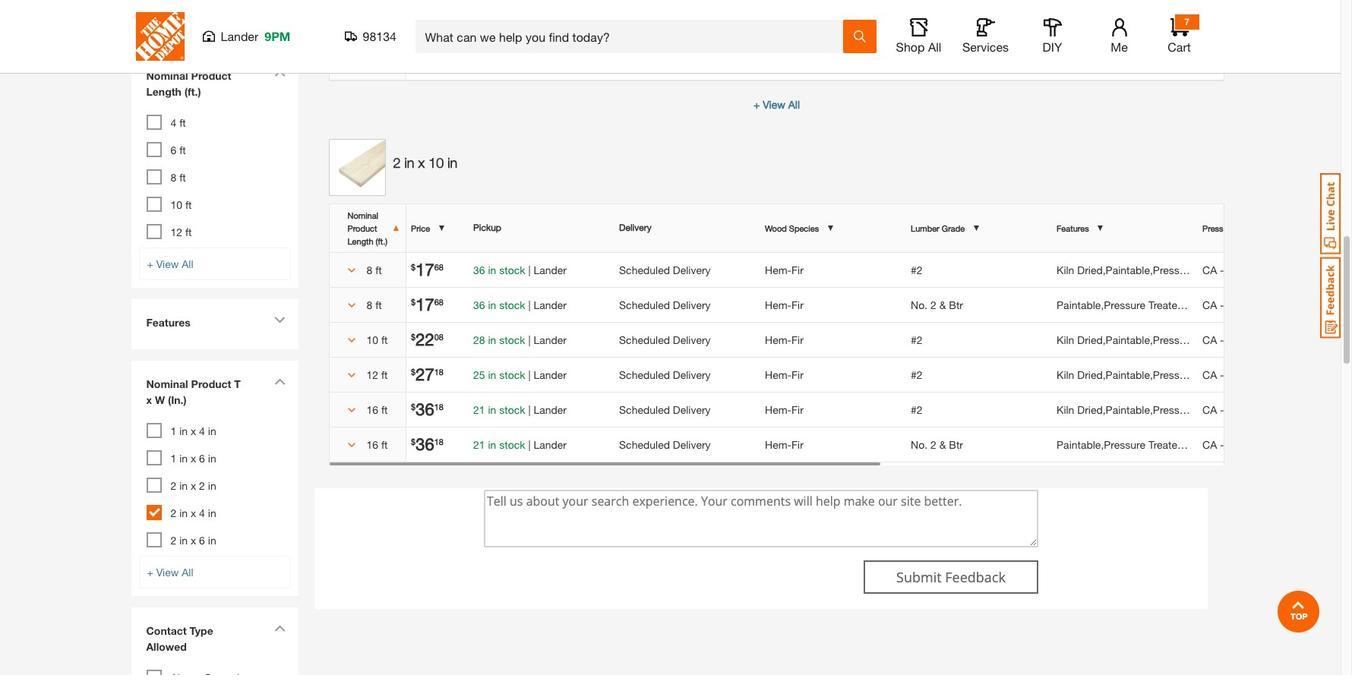 Task type: vqa. For each thing, say whether or not it's contained in the screenshot.


Task type: describe. For each thing, give the bounding box(es) containing it.
98134 button
[[345, 29, 397, 44]]

nominal for 1 in x 4 in
[[146, 378, 188, 391]]

fir for 10 ft "button"
[[792, 333, 804, 346]]

6 azole from the top
[[1266, 403, 1292, 416]]

5 hem-fir from the top
[[765, 368, 804, 381]]

delivery for 12 ft button associated with 27
[[673, 368, 711, 381]]

4 $ from the top
[[411, 297, 416, 307]]

$ 22 08
[[411, 329, 444, 349]]

shop all
[[896, 40, 942, 54]]

16 ft button for no. 2 & btr
[[340, 437, 395, 453]]

$40 - $50 link
[[171, 11, 216, 24]]

#2 for 27
[[911, 368, 923, 381]]

17 for no. 2 & btr
[[416, 294, 434, 314]]

price
[[411, 223, 430, 233]]

ca for caret icon for no. 2 & btr's 16 ft button
[[1203, 438, 1218, 451]]

2 in x 4 in link
[[171, 507, 216, 520]]

48
[[473, 21, 485, 34]]

35
[[416, 17, 434, 37]]

16 ft for #2
[[367, 403, 388, 416]]

4 for 1 in x 4 in
[[199, 425, 205, 438]]

12 for '12 ft' link
[[171, 226, 182, 239]]

1 ca - copper azole from the top
[[1203, 21, 1292, 34]]

12 for 12 ft button related to 35
[[367, 21, 379, 34]]

diy button
[[1029, 18, 1077, 55]]

+ for nominal product length (ft.)
[[147, 258, 153, 271]]

paintable,pressure treated,stainable for 35
[[1057, 21, 1232, 34]]

shop
[[896, 40, 925, 54]]

8 $ from the top
[[411, 437, 416, 446]]

$ inside '$ 27 18'
[[411, 367, 416, 377]]

0 vertical spatial features
[[1057, 223, 1089, 233]]

0 vertical spatial 6
[[171, 144, 177, 157]]

scheduled delivery for 10 ft "button"
[[619, 333, 711, 346]]

12 ft button for 35
[[340, 19, 395, 35]]

nominal product length (ft.) link
[[139, 60, 291, 111]]

25 in stock | lander
[[473, 368, 567, 381]]

fir for 12 ft button related to 35
[[792, 21, 804, 34]]

6 stock from the top
[[500, 403, 526, 416]]

hem- for 16 ft button corresponding to #2
[[765, 403, 792, 416]]

x for 1 in x 6 in
[[191, 452, 196, 465]]

48 in stock | lander
[[473, 21, 567, 34]]

- for caret icon for no. 2 & btr's 16 ft button
[[1221, 438, 1225, 451]]

no. for 35
[[911, 21, 928, 34]]

6 scheduled from the top
[[619, 403, 670, 416]]

3 copper from the top
[[1228, 298, 1263, 311]]

paintable,pressure treated,stainable for 17
[[1057, 298, 1232, 311]]

caret image for 16 ft button corresponding to #2
[[348, 407, 355, 414]]

scheduled delivery for #2's 8 ft button
[[619, 263, 711, 276]]

47
[[416, 52, 434, 72]]

- for caret icon corresponding to 16 ft button corresponding to #2
[[1221, 403, 1225, 416]]

pressure treatment chemical
[[1203, 223, 1310, 233]]

- for caret image at the left top of the page
[[1221, 298, 1225, 311]]

paintable,pressure for 36
[[1057, 438, 1146, 451]]

paintable,pressure for 17
[[1057, 298, 1146, 311]]

7 stock from the top
[[500, 438, 526, 451]]

8 ft link
[[171, 171, 186, 184]]

5 stock from the top
[[500, 368, 526, 381]]

3 stock from the top
[[500, 298, 526, 311]]

no. for 17
[[911, 298, 928, 311]]

+ for nominal product t x w (in.)
[[147, 566, 153, 579]]

caret icon image for nominal product t x w (in.)
[[274, 378, 285, 385]]

1 in x 6 in link
[[171, 452, 216, 465]]

7 | from the top
[[528, 438, 531, 451]]

4 stock from the top
[[500, 333, 526, 346]]

2 scheduled from the top
[[619, 263, 670, 276]]

1 in x 6 in
[[171, 452, 216, 465]]

$ 36 18 for no. 2 & btr
[[411, 434, 444, 454]]

delivery for 10 ft "button"
[[673, 333, 711, 346]]

ft inside "button"
[[381, 333, 388, 346]]

nominal product t x w (in.)
[[146, 378, 241, 407]]

caret icon image for features
[[274, 317, 285, 324]]

the home depot logo image
[[136, 12, 184, 61]]

me button
[[1095, 18, 1144, 55]]

$ 27 18
[[411, 364, 444, 384]]

4 hem-fir from the top
[[765, 333, 804, 346]]

fir for no. 2 & btr's 16 ft button
[[792, 438, 804, 451]]

$50
[[198, 11, 216, 24]]

5 ca - copper azole from the top
[[1203, 368, 1292, 381]]

22
[[416, 329, 434, 349]]

no. 2 & btr for 17
[[911, 298, 964, 311]]

nominal for 4 ft
[[146, 69, 188, 82]]

5 azole from the top
[[1266, 368, 1292, 381]]

grade
[[942, 223, 965, 233]]

21 in stock | lander for no. 2 & btr
[[473, 438, 567, 451]]

2 in x 6 in link
[[171, 534, 216, 547]]

+ view all link for 2 in x 6 in
[[139, 556, 291, 589]]

btr for 35
[[949, 21, 964, 34]]

8 for #2
[[367, 263, 373, 276]]

4 azole from the top
[[1266, 333, 1292, 346]]

#2 for 22
[[911, 333, 923, 346]]

1 vertical spatial nominal
[[348, 210, 378, 220]]

4 | from the top
[[528, 333, 531, 346]]

1 horizontal spatial (ft.)
[[376, 236, 388, 246]]

16 for no. 2 & btr
[[367, 438, 379, 451]]

6 copper from the top
[[1228, 403, 1263, 416]]

28
[[473, 333, 485, 346]]

x for 2 in x 6 in
[[191, 534, 196, 547]]

7
[[1185, 16, 1190, 27]]

08
[[434, 332, 444, 342]]

7 azole from the top
[[1266, 438, 1292, 451]]

contact type allowed link
[[139, 616, 291, 666]]

delivery for #2's 8 ft button
[[673, 263, 711, 276]]

0 vertical spatial 8 ft
[[171, 171, 186, 184]]

product for 1 in x 4 in
[[191, 378, 231, 391]]

27
[[416, 364, 434, 384]]

7 $ from the top
[[411, 402, 416, 412]]

product for 4 ft
[[191, 69, 231, 82]]

0 horizontal spatial 10 ft
[[171, 198, 192, 211]]

(in.)
[[168, 394, 187, 407]]

6 | from the top
[[528, 403, 531, 416]]

cart
[[1168, 40, 1191, 54]]

4 copper from the top
[[1228, 333, 1263, 346]]

1 horizontal spatial nominal product length (ft.)
[[348, 210, 388, 246]]

21 for no. 2 & btr
[[473, 438, 485, 451]]

2 | from the top
[[528, 263, 531, 276]]

4 scheduled from the top
[[619, 333, 670, 346]]

36 in stock | lander for #2
[[473, 263, 567, 276]]

ca for caret icon corresponding to 16 ft button corresponding to #2
[[1203, 403, 1218, 416]]

1 ca from the top
[[1203, 21, 1218, 34]]

scheduled delivery for 12 ft button associated with 27
[[619, 368, 711, 381]]

- for caret icon in the 8 ft button
[[1221, 263, 1225, 276]]

0 vertical spatial 10
[[429, 155, 444, 171]]

species
[[789, 223, 819, 233]]

$ 17 68 for #2
[[411, 260, 444, 279]]

98134
[[363, 29, 397, 43]]

6 ca - copper azole from the top
[[1203, 403, 1292, 416]]

1 for 1 in x 4 in
[[171, 425, 177, 438]]

wood species
[[765, 223, 819, 233]]

- for third caret icon from the top of the page
[[1221, 368, 1225, 381]]

25
[[473, 368, 485, 381]]

wood
[[765, 223, 787, 233]]

https://images.thdstatic.com/productimages/026ada3e 3c27 425d b2c8 fa5ea580ba2d/svn/brown prowood decking 166298 64_100.jpg image
[[329, 139, 386, 196]]

16 ft button for #2
[[340, 402, 395, 418]]

diy
[[1043, 40, 1063, 54]]

3 scheduled from the top
[[619, 298, 670, 311]]

w
[[155, 394, 165, 407]]

contact
[[146, 625, 187, 638]]

caret icon image for contact type allowed
[[274, 625, 285, 632]]

caret image for #2's 8 ft button
[[348, 267, 355, 274]]

4 ft link
[[171, 116, 186, 129]]

1 vertical spatial 12 ft
[[171, 226, 192, 239]]

delivery for 8 ft button corresponding to no. 2 & btr
[[673, 298, 711, 311]]

21 for #2
[[473, 403, 485, 416]]

scheduled delivery for 16 ft button corresponding to #2
[[619, 403, 711, 416]]

scheduled delivery for 12 ft button related to 35
[[619, 21, 711, 34]]

fir for #2's 8 ft button
[[792, 263, 804, 276]]

6 hem-fir from the top
[[765, 403, 804, 416]]

1 hem-fir from the top
[[765, 21, 804, 34]]

shop all button
[[895, 18, 943, 55]]

2 in x 4 in
[[171, 507, 216, 520]]

3 ca - copper azole from the top
[[1203, 298, 1292, 311]]

btr for 36
[[949, 438, 964, 451]]

2 vertical spatial 12
[[367, 368, 379, 381]]

2 stock from the top
[[500, 263, 526, 276]]

98
[[434, 19, 444, 29]]

nominal product t x w (in.) link
[[139, 369, 291, 420]]

8 ft for no. 2 & btr
[[367, 298, 382, 311]]

1 in x 4 in link
[[171, 425, 216, 438]]

5 copper from the top
[[1228, 368, 1263, 381]]

cart 7
[[1168, 16, 1191, 54]]

1 | from the top
[[528, 21, 531, 34]]

delivery for 16 ft button corresponding to #2
[[673, 403, 711, 416]]

lander 9pm
[[221, 29, 291, 43]]

5 scheduled from the top
[[619, 368, 670, 381]]

caret image for 10 ft "button"
[[348, 337, 355, 344]]

x inside nominal product t x w (in.)
[[146, 394, 152, 407]]

$ 35 98
[[411, 17, 444, 37]]

feedback link image
[[1321, 257, 1341, 339]]

6 ft
[[171, 144, 186, 157]]

3 | from the top
[[528, 298, 531, 311]]

2 ca - copper azole from the top
[[1203, 263, 1292, 276]]



Task type: locate. For each thing, give the bounding box(es) containing it.
features link
[[139, 307, 291, 342]]

1 vertical spatial view
[[156, 258, 179, 271]]

scheduled delivery for no. 2 & btr's 16 ft button
[[619, 438, 711, 451]]

12 ft down 10 ft "button"
[[367, 368, 388, 381]]

12 left 35
[[367, 21, 379, 34]]

treated,stainable for 36
[[1149, 438, 1232, 451]]

type
[[190, 625, 213, 638]]

0 vertical spatial view
[[763, 98, 786, 111]]

2 horizontal spatial 10
[[429, 155, 444, 171]]

2 12 ft button from the top
[[340, 367, 395, 383]]

-
[[191, 11, 195, 24], [1221, 21, 1225, 34], [1221, 263, 1225, 276], [1221, 298, 1225, 311], [1221, 333, 1225, 346], [1221, 368, 1225, 381], [1221, 403, 1225, 416], [1221, 438, 1225, 451]]

7 ca - copper azole from the top
[[1203, 438, 1292, 451]]

1 vertical spatial no. 2 & btr
[[911, 298, 964, 311]]

pickup
[[473, 222, 502, 233]]

treated,stainable for 17
[[1149, 298, 1232, 311]]

0 vertical spatial 8 ft button
[[340, 262, 395, 278]]

12
[[367, 21, 379, 34], [171, 226, 182, 239], [367, 368, 379, 381]]

7 copper from the top
[[1228, 438, 1263, 451]]

8 ft button for no. 2 & btr
[[340, 297, 395, 313]]

1 vertical spatial (ft.)
[[376, 236, 388, 246]]

1 vertical spatial 1
[[171, 452, 177, 465]]

+ view all link for 12 ft
[[139, 248, 291, 280]]

0 vertical spatial btr
[[949, 21, 964, 34]]

1 1 from the top
[[171, 425, 177, 438]]

0 vertical spatial 16 ft
[[367, 403, 388, 416]]

1 16 ft button from the top
[[340, 402, 395, 418]]

4 up 6 ft
[[171, 116, 177, 129]]

x down 1 in x 6 in
[[191, 480, 196, 492]]

lander
[[534, 21, 567, 34], [221, 29, 259, 43], [534, 263, 567, 276], [534, 298, 567, 311], [534, 333, 567, 346], [534, 368, 567, 381], [534, 403, 567, 416], [534, 438, 567, 451]]

0 vertical spatial (ft.)
[[185, 85, 201, 98]]

2 vertical spatial 18
[[434, 437, 444, 446]]

2 vertical spatial paintable,pressure treated,stainable
[[1057, 438, 1232, 451]]

live chat image
[[1321, 173, 1341, 255]]

2 copper from the top
[[1228, 263, 1263, 276]]

1 vertical spatial no.
[[911, 298, 928, 311]]

length up caret image at the left top of the page
[[348, 236, 374, 246]]

0 vertical spatial + view all link
[[139, 248, 291, 280]]

nominal
[[146, 69, 188, 82], [348, 210, 378, 220], [146, 378, 188, 391]]

hem- for #2's 8 ft button
[[765, 263, 792, 276]]

lumber
[[911, 223, 940, 233]]

2 21 in stock | lander from the top
[[473, 438, 567, 451]]

nominal down the https://images.thdstatic.com/productimages/026ada3e 3c27 425d b2c8 fa5ea580ba2d/svn/brown prowood decking 166298 64_100.jpg
[[348, 210, 378, 220]]

+ view all for nominal product length (ft.)
[[147, 258, 193, 271]]

0 vertical spatial 21
[[473, 403, 485, 416]]

0 vertical spatial 1
[[171, 425, 177, 438]]

hem-
[[765, 21, 792, 34], [765, 263, 792, 276], [765, 298, 792, 311], [765, 333, 792, 346], [765, 368, 792, 381], [765, 403, 792, 416], [765, 438, 792, 451]]

2 16 ft from the top
[[367, 438, 388, 451]]

caret image
[[348, 302, 355, 309]]

21 in stock | lander
[[473, 403, 567, 416], [473, 438, 567, 451]]

treated,stainable
[[1149, 21, 1232, 34], [1149, 298, 1232, 311], [1149, 438, 1232, 451]]

copper
[[1228, 21, 1263, 34], [1228, 263, 1263, 276], [1228, 298, 1263, 311], [1228, 333, 1263, 346], [1228, 368, 1263, 381], [1228, 403, 1263, 416], [1228, 438, 1263, 451]]

caret icon image inside features link
[[274, 317, 285, 324]]

1 hem- from the top
[[765, 21, 792, 34]]

2 in x 2 in
[[171, 480, 216, 492]]

x for 1 in x 4 in
[[191, 425, 196, 438]]

1 vertical spatial product
[[348, 223, 377, 233]]

$ 17 68 down the price
[[411, 260, 444, 279]]

$ 17 68
[[411, 260, 444, 279], [411, 294, 444, 314]]

nominal product length (ft.) left the price
[[348, 210, 388, 246]]

lumber grade
[[911, 223, 965, 233]]

0 vertical spatial 17
[[416, 260, 434, 279]]

8 ft for #2
[[367, 263, 382, 276]]

1 vertical spatial 8 ft button
[[340, 297, 395, 313]]

1 vertical spatial 4
[[199, 425, 205, 438]]

caret icon image inside contact type allowed link
[[274, 625, 285, 632]]

1 vertical spatial features
[[146, 316, 191, 329]]

1 vertical spatial 10 ft
[[367, 333, 388, 346]]

4 for 2 in x 4 in
[[199, 507, 205, 520]]

10 inside "button"
[[367, 333, 379, 346]]

4 hem- from the top
[[765, 333, 792, 346]]

1 vertical spatial 8
[[367, 263, 373, 276]]

ca
[[1203, 21, 1218, 34], [1203, 263, 1218, 276], [1203, 298, 1218, 311], [1203, 333, 1218, 346], [1203, 368, 1218, 381], [1203, 403, 1218, 416], [1203, 438, 1218, 451]]

10 ft inside "button"
[[367, 333, 388, 346]]

x left w
[[146, 394, 152, 407]]

0 vertical spatial length
[[146, 85, 182, 98]]

1 17 from the top
[[416, 260, 434, 279]]

4 up the 2 in x 6 in
[[199, 507, 205, 520]]

7 fir from the top
[[792, 438, 804, 451]]

2 68 from the top
[[434, 297, 444, 307]]

2 16 ft button from the top
[[340, 437, 395, 453]]

2 $ 36 18 from the top
[[411, 434, 444, 454]]

4 caret image from the top
[[348, 407, 355, 414]]

hem- for no. 2 & btr's 16 ft button
[[765, 438, 792, 451]]

0 vertical spatial $ 17 68
[[411, 260, 444, 279]]

3 azole from the top
[[1266, 298, 1292, 311]]

18
[[434, 367, 444, 377], [434, 402, 444, 412], [434, 437, 444, 446]]

0 vertical spatial 36 in stock | lander
[[473, 263, 567, 276]]

0 horizontal spatial nominal product length (ft.)
[[146, 69, 231, 98]]

0 vertical spatial 21 in stock | lander
[[473, 403, 567, 416]]

caret image inside 10 ft "button"
[[348, 337, 355, 344]]

1 fir from the top
[[792, 21, 804, 34]]

2 36 in stock | lander from the top
[[473, 298, 567, 311]]

16 for #2
[[367, 403, 379, 416]]

0 vertical spatial nominal product length (ft.)
[[146, 69, 231, 98]]

18 for 16 ft button corresponding to #2
[[434, 402, 444, 412]]

2 ca from the top
[[1203, 263, 1218, 276]]

0 vertical spatial treated,stainable
[[1149, 21, 1232, 34]]

ca - copper azole
[[1203, 21, 1292, 34], [1203, 263, 1292, 276], [1203, 298, 1292, 311], [1203, 333, 1292, 346], [1203, 368, 1292, 381], [1203, 403, 1292, 416], [1203, 438, 1292, 451]]

1 $ 17 68 from the top
[[411, 260, 444, 279]]

10 ft
[[171, 198, 192, 211], [367, 333, 388, 346]]

12 ft down 10 ft link
[[171, 226, 192, 239]]

0 horizontal spatial (ft.)
[[185, 85, 201, 98]]

2 vertical spatial +
[[147, 566, 153, 579]]

product down $50
[[191, 69, 231, 82]]

2 vertical spatial 6
[[199, 534, 205, 547]]

1 azole from the top
[[1266, 21, 1292, 34]]

view for nominal product length (ft.)
[[156, 258, 179, 271]]

1 + view all link from the top
[[139, 248, 291, 280]]

6 for 1 in x 6 in
[[199, 452, 205, 465]]

8 ft button up caret image at the left top of the page
[[340, 262, 395, 278]]

3 fir from the top
[[792, 298, 804, 311]]

4 ft
[[171, 116, 186, 129]]

4 fir from the top
[[792, 333, 804, 346]]

$ 36 18 for #2
[[411, 399, 444, 419]]

x for 2 in x 4 in
[[191, 507, 196, 520]]

3 #2 from the top
[[911, 368, 923, 381]]

16
[[367, 403, 379, 416], [367, 438, 379, 451]]

nominal inside nominal product length (ft.) link
[[146, 69, 188, 82]]

stock
[[500, 21, 526, 34], [500, 263, 526, 276], [500, 298, 526, 311], [500, 333, 526, 346], [500, 368, 526, 381], [500, 403, 526, 416], [500, 438, 526, 451]]

8 right caret image at the left top of the page
[[367, 298, 373, 311]]

#2 for 36
[[911, 403, 923, 416]]

+ view all link down '12 ft' link
[[139, 248, 291, 280]]

1 21 in stock | lander from the top
[[473, 403, 567, 416]]

2 vertical spatial 4
[[199, 507, 205, 520]]

pressure
[[1203, 223, 1236, 233]]

0 vertical spatial 12
[[367, 21, 379, 34]]

contact type allowed
[[146, 625, 213, 654]]

2 in x 6 in
[[171, 534, 216, 547]]

68 for #2
[[434, 262, 444, 272]]

0 vertical spatial + view all
[[754, 98, 800, 111]]

fir for 8 ft button corresponding to no. 2 & btr
[[792, 298, 804, 311]]

2 + view all link from the top
[[139, 556, 291, 589]]

8 ft button up 10 ft "button"
[[340, 297, 395, 313]]

x up 1 in x 6 in 'link'
[[191, 425, 196, 438]]

$ 47
[[411, 52, 434, 72]]

1 horizontal spatial 10 ft
[[367, 333, 388, 346]]

caret image inside 8 ft button
[[348, 267, 355, 274]]

2 vertical spatial &
[[940, 438, 947, 451]]

nominal inside nominal product t x w (in.)
[[146, 378, 188, 391]]

1 vertical spatial 17
[[416, 294, 434, 314]]

in
[[488, 21, 497, 34], [405, 155, 415, 171], [448, 155, 458, 171], [488, 263, 497, 276], [488, 298, 497, 311], [488, 333, 497, 346], [488, 368, 497, 381], [488, 403, 497, 416], [179, 425, 188, 438], [208, 425, 216, 438], [488, 438, 497, 451], [179, 452, 188, 465], [208, 452, 216, 465], [179, 480, 188, 492], [208, 480, 216, 492], [179, 507, 188, 520], [208, 507, 216, 520], [179, 534, 188, 547], [208, 534, 216, 547]]

$ inside $ 35 98
[[411, 19, 416, 29]]

1 vertical spatial length
[[348, 236, 374, 246]]

1 vertical spatial 16 ft button
[[340, 437, 395, 453]]

length up 4 ft link
[[146, 85, 182, 98]]

21 in stock | lander for #2
[[473, 403, 567, 416]]

fir for 16 ft button corresponding to #2
[[792, 403, 804, 416]]

nominal product length (ft.) up 4 ft
[[146, 69, 231, 98]]

caret icon image inside nominal product t x w (in.) link
[[274, 378, 285, 385]]

x
[[418, 155, 425, 171], [146, 394, 152, 407], [191, 425, 196, 438], [191, 452, 196, 465], [191, 480, 196, 492], [191, 507, 196, 520], [191, 534, 196, 547]]

2 18 from the top
[[434, 402, 444, 412]]

36 in stock | lander up "28 in stock | lander"
[[473, 298, 567, 311]]

1 vertical spatial paintable,pressure
[[1057, 298, 1146, 311]]

2 hem- from the top
[[765, 263, 792, 276]]

$ 36 18
[[411, 399, 444, 419], [411, 434, 444, 454]]

+ view all link down the 2 in x 6 in
[[139, 556, 291, 589]]

product inside nominal product t x w (in.)
[[191, 378, 231, 391]]

0 vertical spatial 4
[[171, 116, 177, 129]]

12 down 10 ft link
[[171, 226, 182, 239]]

1 stock from the top
[[500, 21, 526, 34]]

1 paintable,pressure treated,stainable from the top
[[1057, 21, 1232, 34]]

3 caret image from the top
[[348, 372, 355, 379]]

1 68 from the top
[[434, 262, 444, 272]]

28 in stock | lander
[[473, 333, 567, 346]]

caret icon image inside nominal product length (ft.) link
[[274, 70, 285, 77]]

7 hem-fir from the top
[[765, 438, 804, 451]]

x for 2 in x 2 in
[[191, 480, 196, 492]]

1 vertical spatial $ 36 18
[[411, 434, 444, 454]]

1
[[171, 425, 177, 438], [171, 452, 177, 465]]

paintable,pressure treated,stainable
[[1057, 21, 1232, 34], [1057, 298, 1232, 311], [1057, 438, 1232, 451]]

2 vertical spatial 8
[[367, 298, 373, 311]]

1 in x 4 in
[[171, 425, 216, 438]]

hem-fir
[[765, 21, 804, 34], [765, 263, 804, 276], [765, 298, 804, 311], [765, 333, 804, 346], [765, 368, 804, 381], [765, 403, 804, 416], [765, 438, 804, 451]]

3 ca from the top
[[1203, 298, 1218, 311]]

features inside features link
[[146, 316, 191, 329]]

8 for no. 2 & btr
[[367, 298, 373, 311]]

fir for 12 ft button associated with 27
[[792, 368, 804, 381]]

3 $ from the top
[[411, 262, 416, 272]]

2 in x 10 in
[[393, 155, 458, 171]]

& for 36
[[940, 438, 947, 451]]

12 ft left 35
[[367, 21, 388, 34]]

8 ft up 10 ft "button"
[[367, 263, 382, 276]]

0 vertical spatial 68
[[434, 262, 444, 272]]

2 in x 2 in link
[[171, 480, 216, 492]]

$ 17 68 up '08'
[[411, 294, 444, 314]]

0 horizontal spatial features
[[146, 316, 191, 329]]

1 vertical spatial 68
[[434, 297, 444, 307]]

0 vertical spatial no.
[[911, 21, 928, 34]]

1 vertical spatial treated,stainable
[[1149, 298, 1232, 311]]

caret image
[[348, 267, 355, 274], [348, 337, 355, 344], [348, 372, 355, 379], [348, 407, 355, 414], [348, 442, 355, 449]]

scheduled delivery for 8 ft button corresponding to no. 2 & btr
[[619, 298, 711, 311]]

36 in stock | lander down 'pickup'
[[473, 263, 567, 276]]

&
[[940, 21, 947, 34], [940, 298, 947, 311], [940, 438, 947, 451]]

6
[[171, 144, 177, 157], [199, 452, 205, 465], [199, 534, 205, 547]]

12 ft button down 10 ft "button"
[[340, 367, 395, 383]]

x down 2 in x 4 in link
[[191, 534, 196, 547]]

1 no. from the top
[[911, 21, 928, 34]]

2 vertical spatial paintable,pressure
[[1057, 438, 1146, 451]]

no. 2 & btr
[[911, 21, 964, 34], [911, 298, 964, 311], [911, 438, 964, 451]]

10 ft left the 22
[[367, 333, 388, 346]]

1 vertical spatial 12 ft button
[[340, 367, 395, 383]]

12 ft button left 35
[[340, 19, 395, 35]]

1 vertical spatial + view all link
[[139, 556, 291, 589]]

3 no. from the top
[[911, 438, 928, 451]]

$ 17 68 for no. 2 & btr
[[411, 294, 444, 314]]

paintable,pressure treated,stainable for 36
[[1057, 438, 1232, 451]]

1 vertical spatial +
[[147, 258, 153, 271]]

6 ft link
[[171, 144, 186, 157]]

3 treated,stainable from the top
[[1149, 438, 1232, 451]]

0 vertical spatial 18
[[434, 367, 444, 377]]

8 up 10 ft "button"
[[367, 263, 373, 276]]

nominal up w
[[146, 378, 188, 391]]

21
[[473, 403, 485, 416], [473, 438, 485, 451]]

2 no. from the top
[[911, 298, 928, 311]]

1 scheduled from the top
[[619, 21, 670, 34]]

1 vertical spatial nominal product length (ft.)
[[348, 210, 388, 246]]

5 $ from the top
[[411, 332, 416, 342]]

10 ft button
[[340, 332, 395, 348]]

8 ft down 6 ft
[[171, 171, 186, 184]]

10 up the price
[[429, 155, 444, 171]]

5 scheduled delivery from the top
[[619, 368, 711, 381]]

2 & from the top
[[940, 298, 947, 311]]

68
[[434, 262, 444, 272], [434, 297, 444, 307]]

features
[[1057, 223, 1089, 233], [146, 316, 191, 329]]

2 17 from the top
[[416, 294, 434, 314]]

2 $ 17 68 from the top
[[411, 294, 444, 314]]

x up the 2 in x 6 in
[[191, 507, 196, 520]]

2 #2 from the top
[[911, 333, 923, 346]]

0 vertical spatial paintable,pressure treated,stainable
[[1057, 21, 1232, 34]]

6 hem- from the top
[[765, 403, 792, 416]]

7 hem- from the top
[[765, 438, 792, 451]]

+
[[754, 98, 760, 111], [147, 258, 153, 271], [147, 566, 153, 579]]

& for 17
[[940, 298, 947, 311]]

scheduled
[[619, 21, 670, 34], [619, 263, 670, 276], [619, 298, 670, 311], [619, 333, 670, 346], [619, 368, 670, 381], [619, 403, 670, 416], [619, 438, 670, 451]]

& for 35
[[940, 21, 947, 34]]

1 21 from the top
[[473, 403, 485, 416]]

2 vertical spatial no.
[[911, 438, 928, 451]]

10 ft link
[[171, 198, 192, 211]]

2 vertical spatial 8 ft
[[367, 298, 382, 311]]

10 down 8 ft link
[[171, 198, 182, 211]]

12 ft
[[367, 21, 388, 34], [171, 226, 192, 239], [367, 368, 388, 381]]

$
[[411, 19, 416, 29], [411, 54, 416, 64], [411, 262, 416, 272], [411, 297, 416, 307], [411, 332, 416, 342], [411, 367, 416, 377], [411, 402, 416, 412], [411, 437, 416, 446]]

paintable,pressure for 35
[[1057, 21, 1146, 34]]

12 ft button for 27
[[340, 367, 395, 383]]

10 ft up '12 ft' link
[[171, 198, 192, 211]]

treated,stainable for 35
[[1149, 21, 1232, 34]]

1 paintable,pressure from the top
[[1057, 21, 1146, 34]]

1 horizontal spatial 10
[[367, 333, 379, 346]]

0 vertical spatial 16
[[367, 403, 379, 416]]

1 vertical spatial + view all
[[147, 258, 193, 271]]

1 vertical spatial 16 ft
[[367, 438, 388, 451]]

1 scheduled delivery from the top
[[619, 21, 711, 34]]

length
[[146, 85, 182, 98], [348, 236, 374, 246]]

1 vertical spatial 21
[[473, 438, 485, 451]]

1 vertical spatial 8 ft
[[367, 263, 382, 276]]

0 vertical spatial no. 2 & btr
[[911, 21, 964, 34]]

1 36 in stock | lander from the top
[[473, 263, 567, 276]]

7 scheduled from the top
[[619, 438, 670, 451]]

services
[[963, 40, 1009, 54]]

1 for 1 in x 6 in
[[171, 452, 177, 465]]

0 vertical spatial nominal
[[146, 69, 188, 82]]

1 vertical spatial 12
[[171, 226, 182, 239]]

2 fir from the top
[[792, 263, 804, 276]]

1 up "2 in x 2 in" link
[[171, 452, 177, 465]]

ca for caret icon within the 10 ft "button"
[[1203, 333, 1218, 346]]

product
[[191, 69, 231, 82], [348, 223, 377, 233], [191, 378, 231, 391]]

me
[[1111, 40, 1128, 54]]

1 $ from the top
[[411, 19, 416, 29]]

2 1 from the top
[[171, 452, 177, 465]]

1 vertical spatial 36 in stock | lander
[[473, 298, 567, 311]]

x right the https://images.thdstatic.com/productimages/026ada3e 3c27 425d b2c8 fa5ea580ba2d/svn/brown prowood decking 166298 64_100.jpg
[[418, 155, 425, 171]]

all inside button
[[929, 40, 942, 54]]

1 copper from the top
[[1228, 21, 1263, 34]]

delivery for 12 ft button related to 35
[[673, 21, 711, 34]]

0 vertical spatial 10 ft
[[171, 198, 192, 211]]

2 vertical spatial 12 ft
[[367, 368, 388, 381]]

1 vertical spatial 6
[[199, 452, 205, 465]]

0 vertical spatial 12 ft
[[367, 21, 388, 34]]

2
[[931, 21, 937, 34], [393, 155, 401, 171], [931, 298, 937, 311], [931, 438, 937, 451], [171, 480, 177, 492], [199, 480, 205, 492], [171, 507, 177, 520], [171, 534, 177, 547]]

2 $ from the top
[[411, 54, 416, 64]]

10 left the 22
[[367, 333, 379, 346]]

0 vertical spatial 8
[[171, 171, 177, 184]]

chemical
[[1276, 223, 1310, 233]]

17 down the price
[[416, 260, 434, 279]]

0 vertical spatial $ 36 18
[[411, 399, 444, 419]]

3 & from the top
[[940, 438, 947, 451]]

4 ca - copper azole from the top
[[1203, 333, 1292, 346]]

2 azole from the top
[[1266, 263, 1292, 276]]

0 vertical spatial +
[[754, 98, 760, 111]]

1 vertical spatial 21 in stock | lander
[[473, 438, 567, 451]]

(ft.)
[[185, 85, 201, 98], [376, 236, 388, 246]]

hem- for 8 ft button corresponding to no. 2 & btr
[[765, 298, 792, 311]]

caret icon image for nominal product length (ft.)
[[274, 70, 285, 77]]

x up "2 in x 2 in" link
[[191, 452, 196, 465]]

1 horizontal spatial features
[[1057, 223, 1089, 233]]

3 btr from the top
[[949, 438, 964, 451]]

$40
[[171, 11, 188, 24]]

#2 for 17
[[911, 263, 923, 276]]

services button
[[962, 18, 1010, 55]]

12 ft button
[[340, 19, 395, 35], [340, 367, 395, 383]]

5 | from the top
[[528, 368, 531, 381]]

What can we help you find today? search field
[[425, 21, 842, 52]]

3 scheduled delivery from the top
[[619, 298, 711, 311]]

treatment
[[1238, 223, 1274, 233]]

8 ft right caret image at the left top of the page
[[367, 298, 382, 311]]

5 ca from the top
[[1203, 368, 1218, 381]]

2 vertical spatial product
[[191, 378, 231, 391]]

6 up "2 in x 2 in" link
[[199, 452, 205, 465]]

caret icon image
[[274, 70, 285, 77], [274, 317, 285, 324], [274, 378, 285, 385], [274, 625, 285, 632]]

18 inside '$ 27 18'
[[434, 367, 444, 377]]

12 down 10 ft "button"
[[367, 368, 379, 381]]

2 hem-fir from the top
[[765, 263, 804, 276]]

1 vertical spatial 10
[[171, 198, 182, 211]]

x for 2 in x 10 in
[[418, 155, 425, 171]]

6 scheduled delivery from the top
[[619, 403, 711, 416]]

delivery for no. 2 & btr's 16 ft button
[[673, 438, 711, 451]]

6 down 4 ft
[[171, 144, 177, 157]]

17 up the 22
[[416, 294, 434, 314]]

2 vertical spatial treated,stainable
[[1149, 438, 1232, 451]]

9pm
[[265, 29, 291, 43]]

0 vertical spatial product
[[191, 69, 231, 82]]

no. 2 & btr for 36
[[911, 438, 964, 451]]

16 ft
[[367, 403, 388, 416], [367, 438, 388, 451]]

product left t at left
[[191, 378, 231, 391]]

1 vertical spatial paintable,pressure treated,stainable
[[1057, 298, 1232, 311]]

nominal down the home depot logo
[[146, 69, 188, 82]]

paintable,pressure
[[1057, 21, 1146, 34], [1057, 298, 1146, 311], [1057, 438, 1146, 451]]

6 down 2 in x 4 in link
[[199, 534, 205, 547]]

36 in stock | lander for no. 2 & btr
[[473, 298, 567, 311]]

1 down (in.)
[[171, 425, 177, 438]]

4 ca from the top
[[1203, 333, 1218, 346]]

3 paintable,pressure from the top
[[1057, 438, 1146, 451]]

1 vertical spatial 18
[[434, 402, 444, 412]]

hem- for 12 ft button associated with 27
[[765, 368, 792, 381]]

0 vertical spatial 12 ft button
[[340, 19, 395, 35]]

18 for no. 2 & btr's 16 ft button
[[434, 437, 444, 446]]

2 vertical spatial view
[[156, 566, 179, 579]]

2 8 ft button from the top
[[340, 297, 395, 313]]

0 vertical spatial &
[[940, 21, 947, 34]]

2 vertical spatial + view all
[[147, 566, 193, 579]]

5 caret image from the top
[[348, 442, 355, 449]]

$ inside $ 22 08
[[411, 332, 416, 342]]

no. 2 & btr for 35
[[911, 21, 964, 34]]

product left the price
[[348, 223, 377, 233]]

4 up 1 in x 6 in 'link'
[[199, 425, 205, 438]]

delivery
[[673, 21, 711, 34], [619, 222, 652, 233], [673, 263, 711, 276], [673, 298, 711, 311], [673, 333, 711, 346], [673, 368, 711, 381], [673, 403, 711, 416], [673, 438, 711, 451]]

0 vertical spatial paintable,pressure
[[1057, 21, 1146, 34]]

17 for #2
[[416, 260, 434, 279]]

no. for 36
[[911, 438, 928, 451]]

1 horizontal spatial length
[[348, 236, 374, 246]]

nominal product length (ft.)
[[146, 69, 231, 98], [348, 210, 388, 246]]

6 for 2 in x 6 in
[[199, 534, 205, 547]]

3 hem-fir from the top
[[765, 298, 804, 311]]

16 ft for no. 2 & btr
[[367, 438, 388, 451]]

8 ft button for #2
[[340, 262, 395, 278]]

12 ft link
[[171, 226, 192, 239]]

4 #2 from the top
[[911, 403, 923, 416]]

1 vertical spatial 16
[[367, 438, 379, 451]]

$40 - $50
[[171, 11, 216, 24]]

8 down 6 ft
[[171, 171, 177, 184]]

- for caret icon within the 10 ft "button"
[[1221, 333, 1225, 346]]

68 for no. 2 & btr
[[434, 297, 444, 307]]

2 scheduled delivery from the top
[[619, 263, 711, 276]]

0 vertical spatial 16 ft button
[[340, 402, 395, 418]]

$ inside the $ 47
[[411, 54, 416, 64]]

1 vertical spatial &
[[940, 298, 947, 311]]

azole
[[1266, 21, 1292, 34], [1266, 263, 1292, 276], [1266, 298, 1292, 311], [1266, 333, 1292, 346], [1266, 368, 1292, 381], [1266, 403, 1292, 416], [1266, 438, 1292, 451]]

ft
[[381, 21, 388, 34], [179, 116, 186, 129], [179, 144, 186, 157], [179, 171, 186, 184], [185, 198, 192, 211], [185, 226, 192, 239], [376, 263, 382, 276], [376, 298, 382, 311], [381, 333, 388, 346], [381, 368, 388, 381], [381, 403, 388, 416], [381, 438, 388, 451]]

1 $ 36 18 from the top
[[411, 399, 444, 419]]

t
[[234, 378, 241, 391]]

ca for caret icon in the 8 ft button
[[1203, 263, 1218, 276]]

allowed
[[146, 641, 187, 654]]

ca for third caret icon from the top of the page
[[1203, 368, 1218, 381]]

hem- for 10 ft "button"
[[765, 333, 792, 346]]



